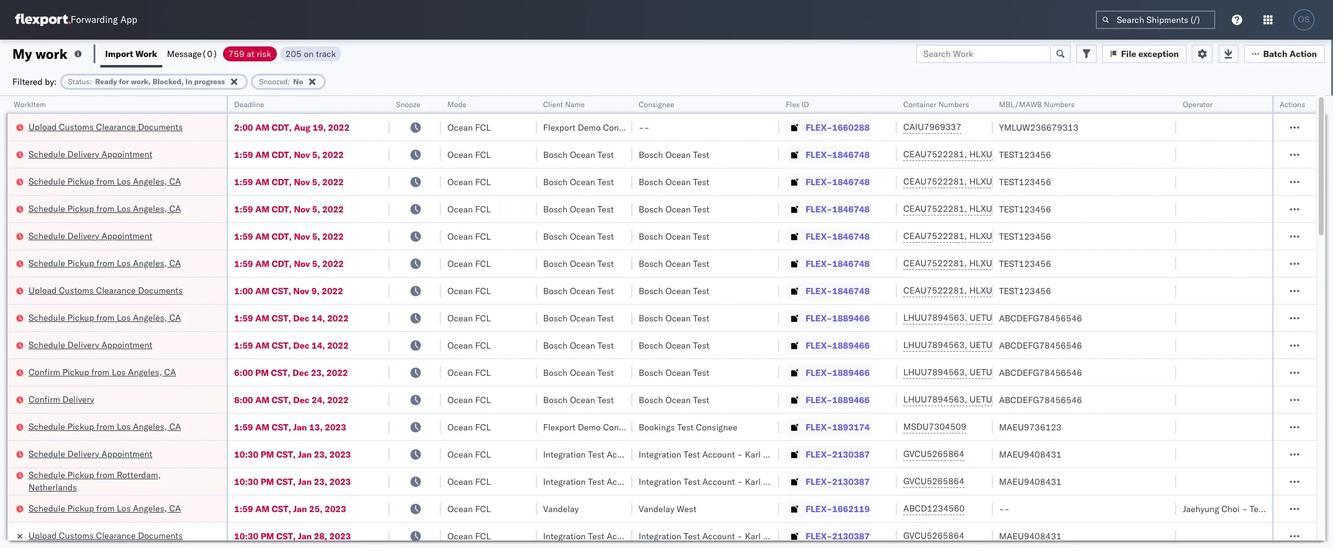 Task type: describe. For each thing, give the bounding box(es) containing it.
4 am from the top
[[255, 204, 270, 215]]

1 vertical spatial 23,
[[314, 449, 327, 460]]

test123456 for 4th schedule delivery appointment button from the bottom
[[999, 149, 1052, 160]]

schedule pickup from rotterdam, netherlands button
[[29, 469, 211, 495]]

1 upload customs clearance documents button from the top
[[29, 121, 183, 134]]

10 am from the top
[[255, 394, 270, 406]]

28,
[[314, 531, 327, 542]]

schedule pickup from rotterdam, netherlands link
[[29, 469, 211, 494]]

2023 right 28,
[[330, 531, 351, 542]]

bookings test consignee
[[639, 422, 738, 433]]

flex-1889466 for confirm delivery
[[806, 394, 870, 406]]

cst, for fourth schedule delivery appointment button from the top
[[276, 449, 296, 460]]

: for snoozed
[[288, 77, 290, 86]]

ocean fcl for 3rd schedule delivery appointment button from the top of the page
[[448, 340, 491, 351]]

import
[[105, 48, 133, 59]]

ceau7522281, hlxu6269489, hlxu8034992 for 1st schedule pickup from los angeles, ca button from the top of the page
[[904, 176, 1096, 187]]

ceau7522281, hlxu6269489, hlxu8034992 for fourth schedule pickup from los angeles, ca button from the bottom of the page
[[904, 258, 1096, 269]]

10:30 pm cst, jan 28, 2023
[[234, 531, 351, 542]]

flex-1893174
[[806, 422, 870, 433]]

my work
[[12, 45, 67, 62]]

5 am from the top
[[255, 231, 270, 242]]

forwarding app
[[71, 14, 137, 26]]

flexport for -
[[543, 122, 576, 133]]

4 schedule pickup from los angeles, ca button from the top
[[29, 311, 181, 325]]

12 flex- from the top
[[806, 422, 833, 433]]

os button
[[1290, 6, 1319, 34]]

3 2130387 from the top
[[833, 531, 870, 542]]

2 schedule pickup from los angeles, ca link from the top
[[29, 202, 181, 215]]

exception
[[1139, 48, 1179, 59]]

6 1846748 from the top
[[833, 285, 870, 297]]

schedule delivery appointment link for 2nd schedule delivery appointment button from the top of the page
[[29, 230, 152, 242]]

cdt, for 5th schedule pickup from los angeles, ca button from the bottom of the page
[[272, 204, 292, 215]]

ocean fcl for 5th schedule pickup from los angeles, ca button from the bottom of the page
[[448, 204, 491, 215]]

6 hlxu6269489, from the top
[[970, 285, 1033, 296]]

los for third schedule pickup from los angeles, ca button from the bottom
[[117, 312, 131, 323]]

mode button
[[441, 97, 525, 110]]

6 am from the top
[[255, 258, 270, 269]]

integration test account - karl lagerfeld down 'bookings test consignee'
[[639, 449, 800, 460]]

from for fifth schedule pickup from los angeles, ca link from the bottom
[[96, 203, 115, 214]]

cst, for confirm pickup from los angeles, ca button at the left
[[271, 367, 291, 378]]

6 flex- from the top
[[806, 258, 833, 269]]

app
[[120, 14, 137, 26]]

23, for los
[[311, 367, 324, 378]]

file exception
[[1122, 48, 1179, 59]]

schedule delivery appointment link for fourth schedule delivery appointment button from the top
[[29, 448, 152, 460]]

client
[[543, 100, 563, 109]]

delivery inside button
[[62, 394, 94, 405]]

flex-1660288
[[806, 122, 870, 133]]

8 fcl from the top
[[475, 313, 491, 324]]

los for confirm pickup from los angeles, ca button at the left
[[112, 367, 126, 378]]

15 fcl from the top
[[475, 504, 491, 515]]

hlxu8034992 for 2nd schedule delivery appointment button from the top of the page
[[1035, 231, 1096, 242]]

1889466 for confirm pickup from los angeles, ca
[[833, 367, 870, 378]]

hlxu6269489, for fourth schedule pickup from los angeles, ca button from the bottom of the page
[[970, 258, 1033, 269]]

import work button
[[100, 40, 162, 68]]

demo for bookings
[[578, 422, 601, 433]]

1846748 for fourth schedule pickup from los angeles, ca button from the bottom of the page
[[833, 258, 870, 269]]

16 ocean fcl from the top
[[448, 531, 491, 542]]

id
[[802, 100, 809, 109]]

6:00
[[234, 367, 253, 378]]

confirm pickup from los angeles, ca button
[[29, 366, 176, 380]]

1 flex- from the top
[[806, 122, 833, 133]]

3 upload from the top
[[29, 530, 57, 541]]

confirm pickup from los angeles, ca
[[29, 367, 176, 378]]

3 upload customs clearance documents from the top
[[29, 530, 183, 541]]

jaehyung choi - test destination agen
[[1183, 504, 1334, 515]]

9 am from the top
[[255, 340, 270, 351]]

forwarding app link
[[15, 14, 137, 26]]

batch action
[[1264, 48, 1317, 59]]

test123456 for fourth schedule pickup from los angeles, ca button from the bottom of the page
[[999, 258, 1052, 269]]

filtered
[[12, 76, 43, 87]]

1 5, from the top
[[312, 149, 320, 160]]

5 schedule pickup from los angeles, ca button from the top
[[29, 420, 181, 434]]

risk
[[257, 48, 271, 59]]

1:59 for 4th schedule delivery appointment button from the bottom
[[234, 149, 253, 160]]

status
[[68, 77, 90, 86]]

14, for schedule pickup from los angeles, ca
[[312, 313, 325, 324]]

3 gvcu5265864 from the top
[[904, 530, 965, 542]]

status : ready for work, blocked, in progress
[[68, 77, 225, 86]]

jan for fifth schedule pickup from los angeles, ca link
[[293, 422, 307, 433]]

6:00 pm cst, dec 23, 2022
[[234, 367, 348, 378]]

name
[[565, 100, 585, 109]]

forwarding
[[71, 14, 118, 26]]

1889466 for schedule pickup from los angeles, ca
[[833, 313, 870, 324]]

4 schedule delivery appointment from the top
[[29, 448, 152, 460]]

numbers for mbl/mawb numbers
[[1044, 100, 1075, 109]]

12 am from the top
[[255, 504, 270, 515]]

flexport. image
[[15, 14, 71, 26]]

demo for -
[[578, 122, 601, 133]]

abcd1234560
[[904, 503, 965, 514]]

confirm delivery link
[[29, 393, 94, 406]]

angeles, for confirm pickup from los angeles, ca "link"
[[128, 367, 162, 378]]

flex
[[786, 100, 800, 109]]

ocean fcl for 1st schedule pickup from los angeles, ca button from the top of the page
[[448, 176, 491, 187]]

mbl/mawb numbers
[[999, 100, 1075, 109]]

deadline
[[234, 100, 264, 109]]

3 schedule pickup from los angeles, ca button from the top
[[29, 257, 181, 270]]

16 flex- from the top
[[806, 531, 833, 542]]

test123456 for 1st schedule pickup from los angeles, ca button from the top of the page
[[999, 176, 1052, 187]]

3 flex- from the top
[[806, 176, 833, 187]]

dec for schedule pickup from los angeles, ca
[[293, 313, 310, 324]]

4 schedule pickup from los angeles, ca link from the top
[[29, 311, 181, 324]]

pickup for sixth schedule pickup from los angeles, ca link from the top of the page
[[67, 503, 94, 514]]

1:59 am cst, jan 25, 2023
[[234, 504, 346, 515]]

resize handle column header for flex id
[[883, 96, 898, 548]]

2 upload customs clearance documents from the top
[[29, 285, 183, 296]]

1889466 for confirm delivery
[[833, 394, 870, 406]]

ocean fcl for confirm pickup from los angeles, ca button at the left
[[448, 367, 491, 378]]

1 schedule pickup from los angeles, ca button from the top
[[29, 175, 181, 189]]

ceau7522281, hlxu6269489, hlxu8034992 for 2nd schedule delivery appointment button from the top of the page
[[904, 231, 1096, 242]]

9,
[[312, 285, 320, 297]]

6 ceau7522281, from the top
[[904, 285, 967, 296]]

flex id
[[786, 100, 809, 109]]

action
[[1290, 48, 1317, 59]]

flex-1662119
[[806, 504, 870, 515]]

ca for fourth schedule pickup from los angeles, ca button from the bottom of the page
[[169, 257, 181, 269]]

2 clearance from the top
[[96, 285, 136, 296]]

import work
[[105, 48, 157, 59]]

8 am from the top
[[255, 313, 270, 324]]

6 flex-1846748 from the top
[[806, 285, 870, 297]]

9 flex- from the top
[[806, 340, 833, 351]]

2022 for 3rd schedule delivery appointment button from the top of the page
[[327, 340, 349, 351]]

1:59 for 1st schedule pickup from los angeles, ca button from the top of the page
[[234, 176, 253, 187]]

choi
[[1222, 504, 1240, 515]]

on
[[304, 48, 314, 59]]

1 schedule delivery appointment button from the top
[[29, 148, 152, 161]]

3 resize handle column header from the left
[[427, 96, 441, 548]]

5, for fifth schedule pickup from los angeles, ca link from the bottom
[[312, 204, 320, 215]]

759 at risk
[[228, 48, 271, 59]]

schedule for 3rd schedule delivery appointment button from the top of the page
[[29, 339, 65, 350]]

from for third schedule pickup from los angeles, ca link from the bottom
[[96, 312, 115, 323]]

3 schedule pickup from los angeles, ca link from the top
[[29, 257, 181, 269]]

snoozed
[[259, 77, 288, 86]]

mbl/mawb
[[999, 100, 1042, 109]]

1 am from the top
[[255, 122, 270, 133]]

1 clearance from the top
[[96, 121, 136, 132]]

25,
[[309, 504, 323, 515]]

workitem button
[[7, 97, 214, 110]]

batch
[[1264, 48, 1288, 59]]

4 5, from the top
[[312, 231, 320, 242]]

west
[[677, 504, 697, 515]]

no
[[293, 77, 303, 86]]

maeu9736123
[[999, 422, 1062, 433]]

7 fcl from the top
[[475, 285, 491, 297]]

10 flex- from the top
[[806, 367, 833, 378]]

7 flex- from the top
[[806, 285, 833, 297]]

6 fcl from the top
[[475, 258, 491, 269]]

uetu5238478 for schedule delivery appointment
[[970, 340, 1030, 351]]

205 on track
[[286, 48, 336, 59]]

6 schedule pickup from los angeles, ca button from the top
[[29, 502, 181, 516]]

message
[[167, 48, 202, 59]]

3 upload customs clearance documents link from the top
[[29, 530, 183, 542]]

14 fcl from the top
[[475, 476, 491, 487]]

jaehyung
[[1183, 504, 1220, 515]]

5 fcl from the top
[[475, 231, 491, 242]]

5 schedule pickup from los angeles, ca link from the top
[[29, 420, 181, 433]]

2 upload from the top
[[29, 285, 57, 296]]

6 schedule pickup from los angeles, ca link from the top
[[29, 502, 181, 515]]

flexport demo consignee for bookings test consignee
[[543, 422, 645, 433]]

cst, for confirm delivery button
[[272, 394, 291, 406]]

ocean fcl for 1st schedule pickup from los angeles, ca button from the bottom
[[448, 504, 491, 515]]

schedule for 5th schedule pickup from los angeles, ca button from the top of the page
[[29, 421, 65, 432]]

205
[[286, 48, 302, 59]]

14 flex- from the top
[[806, 476, 833, 487]]

15 flex- from the top
[[806, 504, 833, 515]]

consignee inside button
[[639, 100, 675, 109]]

2:00
[[234, 122, 253, 133]]

11 fcl from the top
[[475, 394, 491, 406]]

3 customs from the top
[[59, 530, 94, 541]]

resize handle column header for deadline
[[375, 96, 390, 548]]

3 clearance from the top
[[96, 530, 136, 541]]

resize handle column header for consignee
[[765, 96, 780, 548]]

1 upload customs clearance documents from the top
[[29, 121, 183, 132]]

Search Shipments (/) text field
[[1096, 11, 1216, 29]]

3 documents from the top
[[138, 530, 183, 541]]

cdt, for 1st schedule pickup from los angeles, ca button from the top of the page
[[272, 176, 292, 187]]

progress
[[194, 77, 225, 86]]

1 documents from the top
[[138, 121, 183, 132]]

2022 for 2nd schedule delivery appointment button from the top of the page
[[322, 231, 344, 242]]

os
[[1298, 15, 1310, 24]]

2:00 am cdt, aug 19, 2022
[[234, 122, 350, 133]]

2 customs from the top
[[59, 285, 94, 296]]

1 customs from the top
[[59, 121, 94, 132]]

1893174
[[833, 422, 870, 433]]

flex-1846748 for fourth schedule pickup from los angeles, ca button from the bottom of the page
[[806, 258, 870, 269]]

ocean fcl for fourth schedule pickup from los angeles, ca button from the bottom of the page
[[448, 258, 491, 269]]

lhuu7894563, for schedule delivery appointment
[[904, 340, 968, 351]]

vandelay west
[[639, 504, 697, 515]]

uetu5238478 for confirm pickup from los angeles, ca
[[970, 367, 1030, 378]]

schedule delivery appointment link for 3rd schedule delivery appointment button from the top of the page
[[29, 339, 152, 351]]

8:00 am cst, dec 24, 2022
[[234, 394, 349, 406]]

flex-1846748 for 1st schedule pickup from los angeles, ca button from the top of the page
[[806, 176, 870, 187]]

1 fcl from the top
[[475, 122, 491, 133]]

at
[[247, 48, 255, 59]]

3 am from the top
[[255, 176, 270, 187]]

angeles, for first schedule pickup from los angeles, ca link from the top
[[133, 176, 167, 187]]

10:30 pm cst, jan 23, 2023 for schedule delivery appointment
[[234, 449, 351, 460]]

2 schedule pickup from los angeles, ca button from the top
[[29, 202, 181, 216]]

jan left 28,
[[298, 531, 312, 542]]

16 fcl from the top
[[475, 531, 491, 542]]

integration test account - karl lagerfeld up west
[[639, 476, 800, 487]]

2130387 for schedule pickup from rotterdam, netherlands
[[833, 476, 870, 487]]

2 flex- from the top
[[806, 149, 833, 160]]

3 flex-2130387 from the top
[[806, 531, 870, 542]]

2022 for confirm delivery button
[[327, 394, 349, 406]]

actions
[[1280, 100, 1306, 109]]

mode
[[448, 100, 467, 109]]

1 schedule delivery appointment from the top
[[29, 148, 152, 160]]

mbl/mawb numbers button
[[993, 97, 1165, 110]]

11 am from the top
[[255, 422, 270, 433]]

7 ocean fcl from the top
[[448, 285, 491, 297]]

resize handle column header for container numbers
[[978, 96, 993, 548]]

2 documents from the top
[[138, 285, 183, 296]]

los for 5th schedule pickup from los angeles, ca button from the bottom of the page
[[117, 203, 131, 214]]

1 ocean fcl from the top
[[448, 122, 491, 133]]

ceau7522281, for fourth schedule pickup from los angeles, ca button from the bottom of the page
[[904, 258, 967, 269]]

hlxu8034992 for 5th schedule pickup from los angeles, ca button from the bottom of the page
[[1035, 203, 1096, 214]]

angeles, for third schedule pickup from los angeles, ca link from the top
[[133, 257, 167, 269]]

ceau7522281, for 5th schedule pickup from los angeles, ca button from the bottom of the page
[[904, 203, 967, 214]]

3 maeu9408431 from the top
[[999, 531, 1062, 542]]

flex id button
[[780, 97, 885, 110]]

4 flex- from the top
[[806, 204, 833, 215]]

cst, for 5th schedule pickup from los angeles, ca button from the top of the page
[[272, 422, 291, 433]]

upload customs clearance documents link for 2nd upload customs clearance documents button from the top
[[29, 284, 183, 297]]

2 fcl from the top
[[475, 149, 491, 160]]

deadline button
[[228, 97, 378, 110]]

consignee button
[[633, 97, 767, 110]]

los for 1st schedule pickup from los angeles, ca button from the top of the page
[[117, 176, 131, 187]]

2 am from the top
[[255, 149, 270, 160]]

angeles, for sixth schedule pickup from los angeles, ca link from the top of the page
[[133, 503, 167, 514]]

resize handle column header for mbl/mawb numbers
[[1162, 96, 1177, 548]]

1660288
[[833, 122, 870, 133]]



Task type: locate. For each thing, give the bounding box(es) containing it.
3 ceau7522281, from the top
[[904, 203, 967, 214]]

3 ocean fcl from the top
[[448, 176, 491, 187]]

0 vertical spatial 14,
[[312, 313, 325, 324]]

2 flexport demo consignee from the top
[[543, 422, 645, 433]]

1 ceau7522281, hlxu6269489, hlxu8034992 from the top
[[904, 149, 1096, 160]]

23, up 25, on the left of the page
[[314, 476, 327, 487]]

1 upload customs clearance documents link from the top
[[29, 121, 183, 133]]

2022 for 4th schedule delivery appointment button from the bottom
[[322, 149, 344, 160]]

1 vertical spatial gvcu5265864
[[904, 476, 965, 487]]

schedule for 4th schedule delivery appointment button from the bottom
[[29, 148, 65, 160]]

pickup for fifth schedule pickup from los angeles, ca link from the bottom
[[67, 203, 94, 214]]

10 fcl from the top
[[475, 367, 491, 378]]

1 ceau7522281, from the top
[[904, 149, 967, 160]]

cst, for 1st schedule pickup from los angeles, ca button from the bottom
[[272, 504, 291, 515]]

confirm
[[29, 367, 60, 378], [29, 394, 60, 405]]

0 vertical spatial 2130387
[[833, 449, 870, 460]]

jan for the schedule pickup from rotterdam, netherlands link
[[298, 476, 312, 487]]

23,
[[311, 367, 324, 378], [314, 449, 327, 460], [314, 476, 327, 487]]

2130387 up 1662119 in the right of the page
[[833, 476, 870, 487]]

3 schedule from the top
[[29, 203, 65, 214]]

2130387
[[833, 449, 870, 460], [833, 476, 870, 487], [833, 531, 870, 542]]

angeles,
[[133, 176, 167, 187], [133, 203, 167, 214], [133, 257, 167, 269], [133, 312, 167, 323], [128, 367, 162, 378], [133, 421, 167, 432], [133, 503, 167, 514]]

10:30 pm cst, jan 23, 2023 down 1:59 am cst, jan 13, 2023
[[234, 449, 351, 460]]

1:59
[[234, 149, 253, 160], [234, 176, 253, 187], [234, 204, 253, 215], [234, 231, 253, 242], [234, 258, 253, 269], [234, 313, 253, 324], [234, 340, 253, 351], [234, 422, 253, 433], [234, 504, 253, 515]]

test123456
[[999, 149, 1052, 160], [999, 176, 1052, 187], [999, 204, 1052, 215], [999, 231, 1052, 242], [999, 258, 1052, 269], [999, 285, 1052, 297]]

4 uetu5238478 from the top
[[970, 394, 1030, 405]]

0 vertical spatial 23,
[[311, 367, 324, 378]]

for
[[119, 77, 129, 86]]

flex-1846748 for 2nd schedule delivery appointment button from the top of the page
[[806, 231, 870, 242]]

4 ocean fcl from the top
[[448, 204, 491, 215]]

ceau7522281, for 1st schedule pickup from los angeles, ca button from the top of the page
[[904, 176, 967, 187]]

in
[[185, 77, 192, 86]]

schedule inside schedule pickup from rotterdam, netherlands
[[29, 469, 65, 481]]

ceau7522281,
[[904, 149, 967, 160], [904, 176, 967, 187], [904, 203, 967, 214], [904, 231, 967, 242], [904, 258, 967, 269], [904, 285, 967, 296]]

pickup inside schedule pickup from rotterdam, netherlands
[[67, 469, 94, 481]]

pm down 1:59 am cst, jan 13, 2023
[[261, 449, 274, 460]]

integration test account - karl lagerfeld down bookings
[[543, 449, 705, 460]]

7 am from the top
[[255, 285, 270, 297]]

1:59 am cst, jan 13, 2023
[[234, 422, 346, 433]]

flex-1889466 for schedule pickup from los angeles, ca
[[806, 313, 870, 324]]

1 flex-2130387 from the top
[[806, 449, 870, 460]]

2 schedule delivery appointment button from the top
[[29, 230, 152, 243]]

ymluw236679313
[[999, 122, 1079, 133]]

netherlands
[[29, 482, 77, 493]]

0 vertical spatial flex-2130387
[[806, 449, 870, 460]]

-
[[639, 122, 644, 133], [644, 122, 650, 133], [642, 449, 647, 460], [738, 449, 743, 460], [642, 476, 647, 487], [738, 476, 743, 487], [999, 504, 1005, 515], [1005, 504, 1010, 515], [1242, 504, 1248, 515], [642, 531, 647, 542], [738, 531, 743, 542]]

2 vertical spatial 2130387
[[833, 531, 870, 542]]

2 1:59 am cdt, nov 5, 2022 from the top
[[234, 176, 344, 187]]

11 resize handle column header from the left
[[1302, 96, 1317, 548]]

ocean fcl for fourth schedule delivery appointment button from the top
[[448, 449, 491, 460]]

from
[[96, 176, 115, 187], [96, 203, 115, 214], [96, 257, 115, 269], [96, 312, 115, 323], [91, 367, 110, 378], [96, 421, 115, 432], [96, 469, 115, 481], [96, 503, 115, 514]]

lhuu7894563, uetu5238478
[[904, 312, 1030, 323], [904, 340, 1030, 351], [904, 367, 1030, 378], [904, 394, 1030, 405]]

5 ceau7522281, hlxu6269489, hlxu8034992 from the top
[[904, 258, 1096, 269]]

1:59 am cst, dec 14, 2022 up 6:00 pm cst, dec 23, 2022
[[234, 340, 349, 351]]

ocean fcl for 2nd schedule delivery appointment button from the top of the page
[[448, 231, 491, 242]]

1 1:59 from the top
[[234, 149, 253, 160]]

6 schedule pickup from los angeles, ca from the top
[[29, 503, 181, 514]]

1 : from the left
[[90, 77, 92, 86]]

confirm for confirm pickup from los angeles, ca
[[29, 367, 60, 378]]

2 schedule delivery appointment link from the top
[[29, 230, 152, 242]]

am
[[255, 122, 270, 133], [255, 149, 270, 160], [255, 176, 270, 187], [255, 204, 270, 215], [255, 231, 270, 242], [255, 258, 270, 269], [255, 285, 270, 297], [255, 313, 270, 324], [255, 340, 270, 351], [255, 394, 270, 406], [255, 422, 270, 433], [255, 504, 270, 515]]

4 1:59 from the top
[[234, 231, 253, 242]]

1 flexport from the top
[[543, 122, 576, 133]]

1 vertical spatial upload
[[29, 285, 57, 296]]

0 vertical spatial flexport demo consignee
[[543, 122, 645, 133]]

angeles, inside "link"
[[128, 367, 162, 378]]

uetu5238478 for schedule pickup from los angeles, ca
[[970, 312, 1030, 323]]

pickup inside "link"
[[62, 367, 89, 378]]

1846748 for 1st schedule pickup from los angeles, ca button from the top of the page
[[833, 176, 870, 187]]

bookings
[[639, 422, 675, 433]]

work
[[135, 48, 157, 59]]

work,
[[131, 77, 151, 86]]

4 schedule pickup from los angeles, ca from the top
[[29, 312, 181, 323]]

from inside "link"
[[91, 367, 110, 378]]

2 upload customs clearance documents button from the top
[[29, 284, 183, 298]]

1:59 am cdt, nov 5, 2022 for fifth schedule pickup from los angeles, ca link from the bottom
[[234, 204, 344, 215]]

flex-1889466 for schedule delivery appointment
[[806, 340, 870, 351]]

1 horizontal spatial --
[[999, 504, 1010, 515]]

2 vertical spatial clearance
[[96, 530, 136, 541]]

2 vertical spatial customs
[[59, 530, 94, 541]]

0 vertical spatial demo
[[578, 122, 601, 133]]

cst, up 6:00 pm cst, dec 23, 2022
[[272, 340, 291, 351]]

confirm pickup from los angeles, ca link
[[29, 366, 176, 378]]

14,
[[312, 313, 325, 324], [312, 340, 325, 351]]

: left ready
[[90, 77, 92, 86]]

5 test123456 from the top
[[999, 258, 1052, 269]]

2130387 down 1893174
[[833, 449, 870, 460]]

0 vertical spatial flexport
[[543, 122, 576, 133]]

: left no
[[288, 77, 290, 86]]

11 ocean fcl from the top
[[448, 394, 491, 406]]

ca inside confirm pickup from los angeles, ca "link"
[[164, 367, 176, 378]]

abcdefg78456546 for confirm delivery
[[999, 394, 1083, 406]]

1 vertical spatial flex-2130387
[[806, 476, 870, 487]]

appointment for 2nd schedule delivery appointment button from the top of the page
[[101, 230, 152, 241]]

ca for 5th schedule pickup from los angeles, ca button from the bottom of the page
[[169, 203, 181, 214]]

2022
[[328, 122, 350, 133], [322, 149, 344, 160], [322, 176, 344, 187], [322, 204, 344, 215], [322, 231, 344, 242], [322, 258, 344, 269], [322, 285, 343, 297], [327, 313, 349, 324], [327, 340, 349, 351], [327, 367, 348, 378], [327, 394, 349, 406]]

cst, down 8:00 am cst, dec 24, 2022
[[272, 422, 291, 433]]

vandelay for vandelay west
[[639, 504, 675, 515]]

numbers for container numbers
[[939, 100, 969, 109]]

integration test account - karl lagerfeld down the vandelay west
[[543, 531, 705, 542]]

batch action button
[[1244, 44, 1326, 63]]

dec up 6:00 pm cst, dec 23, 2022
[[293, 340, 310, 351]]

1 vertical spatial flexport
[[543, 422, 576, 433]]

7 1:59 from the top
[[234, 340, 253, 351]]

1 vertical spatial customs
[[59, 285, 94, 296]]

3 hlxu8034992 from the top
[[1035, 203, 1096, 214]]

schedule for 2nd schedule delivery appointment button from the top of the page
[[29, 230, 65, 241]]

3 fcl from the top
[[475, 176, 491, 187]]

operator
[[1183, 100, 1213, 109]]

schedule pickup from los angeles, ca for third schedule pickup from los angeles, ca link from the top
[[29, 257, 181, 269]]

1 uetu5238478 from the top
[[970, 312, 1030, 323]]

lhuu7894563,
[[904, 312, 968, 323], [904, 340, 968, 351], [904, 367, 968, 378], [904, 394, 968, 405]]

2023 right 25, on the left of the page
[[325, 504, 346, 515]]

3 schedule delivery appointment button from the top
[[29, 339, 152, 352]]

0 vertical spatial --
[[639, 122, 650, 133]]

4 schedule delivery appointment button from the top
[[29, 448, 152, 461]]

client name button
[[537, 97, 620, 110]]

by:
[[45, 76, 57, 87]]

gvcu5265864
[[904, 449, 965, 460], [904, 476, 965, 487], [904, 530, 965, 542]]

pm
[[255, 367, 269, 378], [261, 449, 274, 460], [261, 476, 274, 487], [261, 531, 274, 542]]

ocean fcl for confirm delivery button
[[448, 394, 491, 406]]

schedule for fourth schedule delivery appointment button from the top
[[29, 448, 65, 460]]

cst,
[[272, 285, 291, 297], [272, 313, 291, 324], [272, 340, 291, 351], [271, 367, 291, 378], [272, 394, 291, 406], [272, 422, 291, 433], [276, 449, 296, 460], [276, 476, 296, 487], [272, 504, 291, 515], [276, 531, 296, 542]]

numbers inside "button"
[[1044, 100, 1075, 109]]

10:30 pm cst, jan 23, 2023 for schedule pickup from rotterdam, netherlands
[[234, 476, 351, 487]]

los inside "link"
[[112, 367, 126, 378]]

14 ocean fcl from the top
[[448, 476, 491, 487]]

my
[[12, 45, 32, 62]]

13 flex- from the top
[[806, 449, 833, 460]]

lhuu7894563, for confirm pickup from los angeles, ca
[[904, 367, 968, 378]]

dec up 8:00 am cst, dec 24, 2022
[[293, 367, 309, 378]]

0 vertical spatial 1:59 am cst, dec 14, 2022
[[234, 313, 349, 324]]

1:59 for fourth schedule pickup from los angeles, ca button from the bottom of the page
[[234, 258, 253, 269]]

lhuu7894563, uetu5238478 for confirm delivery
[[904, 394, 1030, 405]]

ready
[[95, 77, 117, 86]]

10:30 down '1:59 am cst, jan 25, 2023'
[[234, 531, 259, 542]]

2 flexport from the top
[[543, 422, 576, 433]]

hlxu6269489, for 1st schedule pickup from los angeles, ca button from the top of the page
[[970, 176, 1033, 187]]

dec for schedule delivery appointment
[[293, 340, 310, 351]]

cst, up 1:59 am cst, jan 13, 2023
[[272, 394, 291, 406]]

dec left 24, at the left of the page
[[293, 394, 310, 406]]

2 5, from the top
[[312, 176, 320, 187]]

file exception button
[[1102, 44, 1187, 63], [1102, 44, 1187, 63]]

2023 up '1:59 am cst, jan 25, 2023'
[[330, 476, 351, 487]]

3 10:30 from the top
[[234, 531, 259, 542]]

10:30
[[234, 449, 259, 460], [234, 476, 259, 487], [234, 531, 259, 542]]

nov
[[294, 149, 310, 160], [294, 176, 310, 187], [294, 204, 310, 215], [294, 231, 310, 242], [294, 258, 310, 269], [293, 285, 309, 297]]

message (0)
[[167, 48, 218, 59]]

2023 right the 13, on the left bottom
[[325, 422, 346, 433]]

3 flex-1889466 from the top
[[806, 367, 870, 378]]

cst, up '1:59 am cst, jan 25, 2023'
[[276, 476, 296, 487]]

jan left 25, on the left of the page
[[293, 504, 307, 515]]

cst, down 1:59 am cst, jan 13, 2023
[[276, 449, 296, 460]]

vandelay for vandelay
[[543, 504, 579, 515]]

1:00 am cst, nov 9, 2022
[[234, 285, 343, 297]]

2022 for confirm pickup from los angeles, ca button at the left
[[327, 367, 348, 378]]

1 vertical spatial clearance
[[96, 285, 136, 296]]

0 horizontal spatial numbers
[[939, 100, 969, 109]]

2 abcdefg78456546 from the top
[[999, 340, 1083, 351]]

19,
[[313, 122, 326, 133]]

10:30 for schedule pickup from rotterdam, netherlands
[[234, 476, 259, 487]]

los for 1st schedule pickup from los angeles, ca button from the bottom
[[117, 503, 131, 514]]

cst, for third schedule pickup from los angeles, ca button from the bottom
[[272, 313, 291, 324]]

1 cdt, from the top
[[272, 122, 292, 133]]

2023 down 1:59 am cst, jan 13, 2023
[[330, 449, 351, 460]]

los for fourth schedule pickup from los angeles, ca button from the bottom of the page
[[117, 257, 131, 269]]

2130387 down 1662119 in the right of the page
[[833, 531, 870, 542]]

23, for rotterdam,
[[314, 476, 327, 487]]

ca for 5th schedule pickup from los angeles, ca button from the top of the page
[[169, 421, 181, 432]]

schedule delivery appointment link for 4th schedule delivery appointment button from the bottom
[[29, 148, 152, 160]]

schedule for 1st schedule pickup from los angeles, ca button from the top of the page
[[29, 176, 65, 187]]

ocean fcl for schedule pickup from rotterdam, netherlands button
[[448, 476, 491, 487]]

container numbers button
[[898, 97, 981, 110]]

cst, for 3rd schedule delivery appointment button from the top of the page
[[272, 340, 291, 351]]

integration test account - karl lagerfeld down west
[[639, 531, 800, 542]]

1 vertical spatial upload customs clearance documents link
[[29, 284, 183, 297]]

1 vertical spatial upload customs clearance documents
[[29, 285, 183, 296]]

2 vertical spatial upload customs clearance documents
[[29, 530, 183, 541]]

hlxu6269489, for 4th schedule delivery appointment button from the bottom
[[970, 149, 1033, 160]]

0 vertical spatial upload customs clearance documents button
[[29, 121, 183, 134]]

jan down the 13, on the left bottom
[[298, 449, 312, 460]]

2 vertical spatial flex-2130387
[[806, 531, 870, 542]]

3 1889466 from the top
[[833, 367, 870, 378]]

1:00
[[234, 285, 253, 297]]

pm for schedule delivery appointment
[[261, 449, 274, 460]]

schedule for third schedule pickup from los angeles, ca button from the bottom
[[29, 312, 65, 323]]

2 flex-2130387 from the top
[[806, 476, 870, 487]]

1 vertical spatial flexport demo consignee
[[543, 422, 645, 433]]

1 test123456 from the top
[[999, 149, 1052, 160]]

schedule pickup from los angeles, ca for fifth schedule pickup from los angeles, ca link from the bottom
[[29, 203, 181, 214]]

0 vertical spatial maeu9408431
[[999, 449, 1062, 460]]

1:59 am cdt, nov 5, 2022 for first schedule pickup from los angeles, ca link from the top
[[234, 176, 344, 187]]

4 fcl from the top
[[475, 204, 491, 215]]

4 flex-1846748 from the top
[[806, 231, 870, 242]]

appointment
[[101, 148, 152, 160], [101, 230, 152, 241], [101, 339, 152, 350], [101, 448, 152, 460]]

1 vertical spatial --
[[999, 504, 1010, 515]]

3 lhuu7894563, from the top
[[904, 367, 968, 378]]

10:30 pm cst, jan 23, 2023 up '1:59 am cst, jan 25, 2023'
[[234, 476, 351, 487]]

aug
[[294, 122, 310, 133]]

1 vertical spatial 2130387
[[833, 476, 870, 487]]

confirm for confirm delivery
[[29, 394, 60, 405]]

test123456 for 5th schedule pickup from los angeles, ca button from the bottom of the page
[[999, 204, 1052, 215]]

2 1846748 from the top
[[833, 176, 870, 187]]

2 vertical spatial 10:30
[[234, 531, 259, 542]]

2 1:59 from the top
[[234, 176, 253, 187]]

0 vertical spatial upload customs clearance documents link
[[29, 121, 183, 133]]

flex-2130387 down 'flex-1893174'
[[806, 449, 870, 460]]

1 horizontal spatial :
[[288, 77, 290, 86]]

destination
[[1269, 504, 1314, 515]]

flex-2130387
[[806, 449, 870, 460], [806, 476, 870, 487], [806, 531, 870, 542]]

0 vertical spatial 10:30
[[234, 449, 259, 460]]

:
[[90, 77, 92, 86], [288, 77, 290, 86]]

confirm delivery
[[29, 394, 94, 405]]

3 appointment from the top
[[101, 339, 152, 350]]

4 appointment from the top
[[101, 448, 152, 460]]

dec for confirm pickup from los angeles, ca
[[293, 367, 309, 378]]

0 horizontal spatial :
[[90, 77, 92, 86]]

flex-2130387 for schedule pickup from rotterdam, netherlands
[[806, 476, 870, 487]]

0 vertical spatial customs
[[59, 121, 94, 132]]

1:59 am cst, dec 14, 2022 for schedule delivery appointment
[[234, 340, 349, 351]]

1 demo from the top
[[578, 122, 601, 133]]

1 vertical spatial upload customs clearance documents button
[[29, 284, 183, 298]]

1 vertical spatial maeu9408431
[[999, 476, 1062, 487]]

5 hlxu6269489, from the top
[[970, 258, 1033, 269]]

1 vertical spatial 10:30
[[234, 476, 259, 487]]

3 1:59 from the top
[[234, 204, 253, 215]]

gvcu5265864 down msdu7304509
[[904, 449, 965, 460]]

14, up 6:00 pm cst, dec 23, 2022
[[312, 340, 325, 351]]

flex-1846748 for 4th schedule delivery appointment button from the bottom
[[806, 149, 870, 160]]

(0)
[[202, 48, 218, 59]]

4 resize handle column header from the left
[[522, 96, 537, 548]]

2 resize handle column header from the left
[[375, 96, 390, 548]]

numbers up 'ymluw236679313' on the top right
[[1044, 100, 1075, 109]]

pm up '1:59 am cst, jan 25, 2023'
[[261, 476, 274, 487]]

1:59 for 2nd schedule delivery appointment button from the top of the page
[[234, 231, 253, 242]]

filtered by:
[[12, 76, 57, 87]]

23, up 24, at the left of the page
[[311, 367, 324, 378]]

1 schedule pickup from los angeles, ca link from the top
[[29, 175, 181, 187]]

flex-1889466
[[806, 313, 870, 324], [806, 340, 870, 351], [806, 367, 870, 378], [806, 394, 870, 406]]

1 vertical spatial documents
[[138, 285, 183, 296]]

cst, down 1:00 am cst, nov 9, 2022
[[272, 313, 291, 324]]

upload customs clearance documents link for second upload customs clearance documents button from the bottom of the page
[[29, 121, 183, 133]]

1:59 am cst, dec 14, 2022 down 1:00 am cst, nov 9, 2022
[[234, 313, 349, 324]]

upload customs clearance documents link
[[29, 121, 183, 133], [29, 284, 183, 297], [29, 530, 183, 542]]

flex-2130387 up flex-1662119
[[806, 476, 870, 487]]

12 fcl from the top
[[475, 422, 491, 433]]

ca for 1st schedule pickup from los angeles, ca button from the top of the page
[[169, 176, 181, 187]]

2 vertical spatial upload customs clearance documents link
[[29, 530, 183, 542]]

1:59 for 5th schedule pickup from los angeles, ca button from the bottom of the page
[[234, 204, 253, 215]]

from inside schedule pickup from rotterdam, netherlands
[[96, 469, 115, 481]]

3 schedule delivery appointment from the top
[[29, 339, 152, 350]]

integration test account - karl lagerfeld up the vandelay west
[[543, 476, 705, 487]]

11 flex- from the top
[[806, 394, 833, 406]]

pm down '1:59 am cst, jan 25, 2023'
[[261, 531, 274, 542]]

account
[[607, 449, 640, 460], [703, 449, 735, 460], [607, 476, 640, 487], [703, 476, 735, 487], [607, 531, 640, 542], [703, 531, 735, 542]]

msdu7304509
[[904, 421, 967, 433]]

ceau7522281, hlxu6269489, hlxu8034992 for 2nd upload customs clearance documents button from the top
[[904, 285, 1096, 296]]

blocked,
[[153, 77, 184, 86]]

gvcu5265864 down abcd1234560
[[904, 530, 965, 542]]

container numbers
[[904, 100, 969, 109]]

--
[[639, 122, 650, 133], [999, 504, 1010, 515]]

0 vertical spatial 10:30 pm cst, jan 23, 2023
[[234, 449, 351, 460]]

10 resize handle column header from the left
[[1258, 96, 1273, 548]]

flex-2130387 down flex-1662119
[[806, 531, 870, 542]]

3 cdt, from the top
[[272, 176, 292, 187]]

759
[[228, 48, 245, 59]]

5 flex- from the top
[[806, 231, 833, 242]]

schedule
[[29, 148, 65, 160], [29, 176, 65, 187], [29, 203, 65, 214], [29, 230, 65, 241], [29, 257, 65, 269], [29, 312, 65, 323], [29, 339, 65, 350], [29, 421, 65, 432], [29, 448, 65, 460], [29, 469, 65, 481], [29, 503, 65, 514]]

confirm delivery button
[[29, 393, 94, 407]]

lhuu7894563, uetu5238478 for schedule delivery appointment
[[904, 340, 1030, 351]]

14, down 9,
[[312, 313, 325, 324]]

schedule pickup from los angeles, ca for sixth schedule pickup from los angeles, ca link from the top of the page
[[29, 503, 181, 514]]

1 horizontal spatial numbers
[[1044, 100, 1075, 109]]

: for status
[[90, 77, 92, 86]]

2023 for fifth schedule pickup from los angeles, ca link
[[325, 422, 346, 433]]

gvcu5265864 up abcd1234560
[[904, 476, 965, 487]]

schedule delivery appointment link
[[29, 148, 152, 160], [29, 230, 152, 242], [29, 339, 152, 351], [29, 448, 152, 460]]

dec down 1:00 am cst, nov 9, 2022
[[293, 313, 310, 324]]

numbers
[[939, 100, 969, 109], [1044, 100, 1075, 109]]

2130387 for schedule delivery appointment
[[833, 449, 870, 460]]

14, for schedule delivery appointment
[[312, 340, 325, 351]]

resize handle column header
[[212, 96, 227, 548], [375, 96, 390, 548], [427, 96, 441, 548], [522, 96, 537, 548], [618, 96, 633, 548], [765, 96, 780, 548], [883, 96, 898, 548], [978, 96, 993, 548], [1162, 96, 1177, 548], [1258, 96, 1273, 548], [1302, 96, 1317, 548]]

23, down the 13, on the left bottom
[[314, 449, 327, 460]]

1:59 for 1st schedule pickup from los angeles, ca button from the bottom
[[234, 504, 253, 515]]

client name
[[543, 100, 585, 109]]

lhuu7894563, uetu5238478 for schedule pickup from los angeles, ca
[[904, 312, 1030, 323]]

0 vertical spatial documents
[[138, 121, 183, 132]]

10:30 for schedule delivery appointment
[[234, 449, 259, 460]]

2 vertical spatial maeu9408431
[[999, 531, 1062, 542]]

ocean fcl for 4th schedule delivery appointment button from the bottom
[[448, 149, 491, 160]]

jan
[[293, 422, 307, 433], [298, 449, 312, 460], [298, 476, 312, 487], [293, 504, 307, 515], [298, 531, 312, 542]]

6 ocean fcl from the top
[[448, 258, 491, 269]]

test123456 for 2nd schedule delivery appointment button from the top of the page
[[999, 231, 1052, 242]]

2 vertical spatial 23,
[[314, 476, 327, 487]]

track
[[316, 48, 336, 59]]

work
[[35, 45, 67, 62]]

10:30 down 1:59 am cst, jan 13, 2023
[[234, 449, 259, 460]]

Search Work text field
[[916, 44, 1051, 63]]

workitem
[[14, 100, 46, 109]]

13 fcl from the top
[[475, 449, 491, 460]]

confirm inside "link"
[[29, 367, 60, 378]]

8 flex- from the top
[[806, 313, 833, 324]]

13,
[[309, 422, 323, 433]]

0 vertical spatial upload customs clearance documents
[[29, 121, 183, 132]]

abcdefg78456546 for schedule delivery appointment
[[999, 340, 1083, 351]]

ceau7522281, for 2nd schedule delivery appointment button from the top of the page
[[904, 231, 967, 242]]

jan up 25, on the left of the page
[[298, 476, 312, 487]]

1 confirm from the top
[[29, 367, 60, 378]]

15 ocean fcl from the top
[[448, 504, 491, 515]]

0 horizontal spatial vandelay
[[543, 504, 579, 515]]

upload
[[29, 121, 57, 132], [29, 285, 57, 296], [29, 530, 57, 541]]

0 vertical spatial upload
[[29, 121, 57, 132]]

lagerfeld
[[668, 449, 705, 460], [763, 449, 800, 460], [668, 476, 705, 487], [763, 476, 800, 487], [668, 531, 705, 542], [763, 531, 800, 542]]

9 1:59 from the top
[[234, 504, 253, 515]]

1 horizontal spatial vandelay
[[639, 504, 675, 515]]

cst, down '1:59 am cst, jan 25, 2023'
[[276, 531, 296, 542]]

2 vertical spatial upload
[[29, 530, 57, 541]]

resize handle column header for client name
[[618, 96, 633, 548]]

ca for 1st schedule pickup from los angeles, ca button from the bottom
[[169, 503, 181, 514]]

schedule pickup from los angeles, ca link
[[29, 175, 181, 187], [29, 202, 181, 215], [29, 257, 181, 269], [29, 311, 181, 324], [29, 420, 181, 433], [29, 502, 181, 515]]

7 resize handle column header from the left
[[883, 96, 898, 548]]

integration test account - karl lagerfeld
[[543, 449, 705, 460], [639, 449, 800, 460], [543, 476, 705, 487], [639, 476, 800, 487], [543, 531, 705, 542], [639, 531, 800, 542]]

5 schedule pickup from los angeles, ca from the top
[[29, 421, 181, 432]]

2 test123456 from the top
[[999, 176, 1052, 187]]

cst, up 8:00 am cst, dec 24, 2022
[[271, 367, 291, 378]]

maeu9408431
[[999, 449, 1062, 460], [999, 476, 1062, 487], [999, 531, 1062, 542]]

4 hlxu6269489, from the top
[[970, 231, 1033, 242]]

maeu9408431 for schedule pickup from rotterdam, netherlands
[[999, 476, 1062, 487]]

9 fcl from the top
[[475, 340, 491, 351]]

2023 for the schedule pickup from rotterdam, netherlands link
[[330, 476, 351, 487]]

1 upload from the top
[[29, 121, 57, 132]]

pm right 6:00
[[255, 367, 269, 378]]

1846748
[[833, 149, 870, 160], [833, 176, 870, 187], [833, 204, 870, 215], [833, 231, 870, 242], [833, 258, 870, 269], [833, 285, 870, 297]]

0 vertical spatial confirm
[[29, 367, 60, 378]]

2 schedule delivery appointment from the top
[[29, 230, 152, 241]]

0 horizontal spatial --
[[639, 122, 650, 133]]

1 vertical spatial confirm
[[29, 394, 60, 405]]

ca for confirm pickup from los angeles, ca button at the left
[[164, 367, 176, 378]]

schedule pickup from los angeles, ca button
[[29, 175, 181, 189], [29, 202, 181, 216], [29, 257, 181, 270], [29, 311, 181, 325], [29, 420, 181, 434], [29, 502, 181, 516]]

4 hlxu8034992 from the top
[[1035, 231, 1096, 242]]

file
[[1122, 48, 1137, 59]]

1 vertical spatial 1:59 am cst, dec 14, 2022
[[234, 340, 349, 351]]

hlxu8034992 for 1st schedule pickup from los angeles, ca button from the top of the page
[[1035, 176, 1096, 187]]

2 gvcu5265864 from the top
[[904, 476, 965, 487]]

from for first schedule pickup from los angeles, ca link from the top
[[96, 176, 115, 187]]

1:59 am cdt, nov 5, 2022 for third schedule pickup from los angeles, ca link from the top
[[234, 258, 344, 269]]

numbers inside button
[[939, 100, 969, 109]]

hlxu6269489, for 2nd schedule delivery appointment button from the top of the page
[[970, 231, 1033, 242]]

cst, left 9,
[[272, 285, 291, 297]]

10:30 up '1:59 am cst, jan 25, 2023'
[[234, 476, 259, 487]]

upload customs clearance documents button
[[29, 121, 183, 134], [29, 284, 183, 298]]

2023 for sixth schedule pickup from los angeles, ca link from the top of the page
[[325, 504, 346, 515]]

1 vertical spatial demo
[[578, 422, 601, 433]]

2 vertical spatial gvcu5265864
[[904, 530, 965, 542]]

0 vertical spatial clearance
[[96, 121, 136, 132]]

numbers up caiu7969337
[[939, 100, 969, 109]]

cst, up 10:30 pm cst, jan 28, 2023
[[272, 504, 291, 515]]

1 vertical spatial 10:30 pm cst, jan 23, 2023
[[234, 476, 351, 487]]

5, for first schedule pickup from los angeles, ca link from the top
[[312, 176, 320, 187]]

2022 for 5th schedule pickup from los angeles, ca button from the bottom of the page
[[322, 204, 344, 215]]

2 vertical spatial documents
[[138, 530, 183, 541]]

0 vertical spatial gvcu5265864
[[904, 449, 965, 460]]

1:59 for 3rd schedule delivery appointment button from the top of the page
[[234, 340, 253, 351]]

4 flex-1889466 from the top
[[806, 394, 870, 406]]

jan left the 13, on the left bottom
[[293, 422, 307, 433]]

snoozed : no
[[259, 77, 303, 86]]

10:30 pm cst, jan 23, 2023
[[234, 449, 351, 460], [234, 476, 351, 487]]

1 vertical spatial 14,
[[312, 340, 325, 351]]



Task type: vqa. For each thing, say whether or not it's contained in the screenshot.


